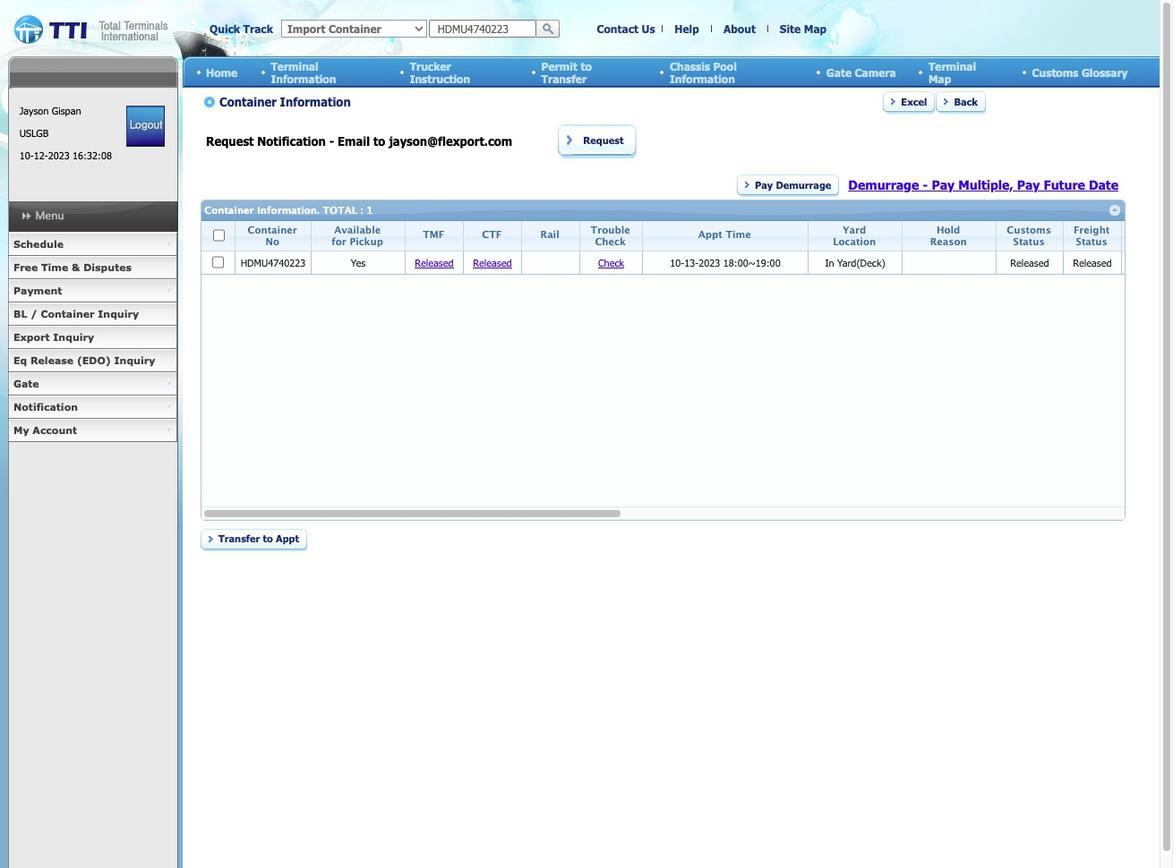 Task type: describe. For each thing, give the bounding box(es) containing it.
uslgb
[[19, 127, 49, 139]]

eq release (edo) inquiry link
[[8, 349, 177, 373]]

payment
[[13, 285, 62, 297]]

gate for gate camera
[[827, 66, 852, 78]]

contact
[[597, 22, 639, 35]]

payment link
[[8, 280, 177, 303]]

schedule link
[[8, 233, 177, 256]]

trucker instruction
[[410, 60, 471, 85]]

gate link
[[8, 373, 177, 396]]

trucker
[[410, 60, 451, 72]]

login image
[[127, 106, 165, 147]]

account
[[33, 425, 77, 436]]

quick track
[[210, 22, 273, 35]]

pool
[[714, 60, 737, 72]]

jayson gispan
[[19, 105, 81, 116]]

10-12-2023 16:32:08
[[19, 150, 112, 161]]

help link
[[675, 22, 699, 35]]

to
[[581, 60, 592, 72]]

home
[[206, 66, 238, 78]]

my account link
[[8, 419, 177, 443]]

information inside chassis pool information
[[670, 72, 735, 85]]

export
[[13, 331, 50, 343]]

notification
[[13, 401, 78, 413]]

site map link
[[780, 22, 827, 35]]

terminal information
[[271, 60, 336, 85]]

inquiry for container
[[98, 308, 139, 320]]

map for terminal map
[[929, 72, 952, 85]]

2023
[[48, 150, 70, 161]]

gate for gate
[[13, 378, 39, 390]]

notification link
[[8, 396, 177, 419]]

export inquiry
[[13, 331, 94, 343]]

us
[[642, 22, 655, 35]]

export inquiry link
[[8, 326, 177, 349]]

my account
[[13, 425, 77, 436]]

jayson
[[19, 105, 49, 116]]

contact us link
[[597, 22, 655, 35]]

schedule
[[13, 238, 64, 250]]

customs glossary
[[1032, 66, 1128, 78]]

&
[[72, 262, 80, 273]]

permit
[[542, 60, 578, 72]]

about
[[724, 22, 756, 35]]

contact us
[[597, 22, 655, 35]]

glossary
[[1082, 66, 1128, 78]]

inquiry for (edo)
[[114, 355, 155, 366]]

16:32:08
[[73, 150, 112, 161]]

container
[[41, 308, 95, 320]]

10-
[[19, 150, 34, 161]]



Task type: locate. For each thing, give the bounding box(es) containing it.
gate down eq
[[13, 378, 39, 390]]

map right site
[[804, 22, 827, 35]]

map right camera
[[929, 72, 952, 85]]

information
[[271, 72, 336, 85], [670, 72, 735, 85]]

0 horizontal spatial gate
[[13, 378, 39, 390]]

2 information from the left
[[670, 72, 735, 85]]

2 vertical spatial inquiry
[[114, 355, 155, 366]]

gispan
[[52, 105, 81, 116]]

0 vertical spatial inquiry
[[98, 308, 139, 320]]

permit to transfer
[[542, 60, 592, 85]]

eq release (edo) inquiry
[[13, 355, 155, 366]]

bl / container inquiry
[[13, 308, 139, 320]]

12-
[[34, 150, 48, 161]]

0 horizontal spatial information
[[271, 72, 336, 85]]

0 vertical spatial gate
[[827, 66, 852, 78]]

1 vertical spatial inquiry
[[53, 331, 94, 343]]

0 vertical spatial map
[[804, 22, 827, 35]]

terminal inside the terminal information
[[271, 60, 319, 72]]

map for site map
[[804, 22, 827, 35]]

inquiry right (edo)
[[114, 355, 155, 366]]

terminal right camera
[[929, 60, 977, 72]]

free
[[13, 262, 38, 273]]

map
[[804, 22, 827, 35], [929, 72, 952, 85]]

chassis
[[670, 60, 710, 72]]

1 horizontal spatial information
[[670, 72, 735, 85]]

free time & disputes
[[13, 262, 132, 273]]

bl / container inquiry link
[[8, 303, 177, 326]]

my
[[13, 425, 29, 436]]

information down track
[[271, 72, 336, 85]]

/
[[31, 308, 37, 320]]

inquiry
[[98, 308, 139, 320], [53, 331, 94, 343], [114, 355, 155, 366]]

terminal down track
[[271, 60, 319, 72]]

(edo)
[[77, 355, 111, 366]]

help
[[675, 22, 699, 35]]

site
[[780, 22, 801, 35]]

terminal for map
[[929, 60, 977, 72]]

customs
[[1032, 66, 1079, 78]]

transfer
[[542, 72, 587, 85]]

terminal
[[271, 60, 319, 72], [929, 60, 977, 72]]

information down help link
[[670, 72, 735, 85]]

2 terminal from the left
[[929, 60, 977, 72]]

map inside terminal map
[[929, 72, 952, 85]]

instruction
[[410, 72, 471, 85]]

terminal map
[[929, 60, 977, 85]]

terminal for information
[[271, 60, 319, 72]]

inquiry down payment link at the top of the page
[[98, 308, 139, 320]]

time
[[41, 262, 68, 273]]

0 horizontal spatial terminal
[[271, 60, 319, 72]]

site map
[[780, 22, 827, 35]]

quick
[[210, 22, 240, 35]]

eq
[[13, 355, 27, 366]]

bl
[[13, 308, 27, 320]]

track
[[243, 22, 273, 35]]

1 horizontal spatial terminal
[[929, 60, 977, 72]]

1 vertical spatial gate
[[13, 378, 39, 390]]

gate camera
[[827, 66, 897, 78]]

gate
[[827, 66, 852, 78], [13, 378, 39, 390]]

0 horizontal spatial map
[[804, 22, 827, 35]]

disputes
[[83, 262, 132, 273]]

1 horizontal spatial map
[[929, 72, 952, 85]]

gate left camera
[[827, 66, 852, 78]]

1 vertical spatial map
[[929, 72, 952, 85]]

1 horizontal spatial gate
[[827, 66, 852, 78]]

camera
[[855, 66, 897, 78]]

about link
[[724, 22, 756, 35]]

chassis pool information
[[670, 60, 737, 85]]

inquiry down bl / container inquiry
[[53, 331, 94, 343]]

1 information from the left
[[271, 72, 336, 85]]

None text field
[[429, 20, 537, 38]]

free time & disputes link
[[8, 256, 177, 280]]

1 terminal from the left
[[271, 60, 319, 72]]

release
[[30, 355, 74, 366]]



